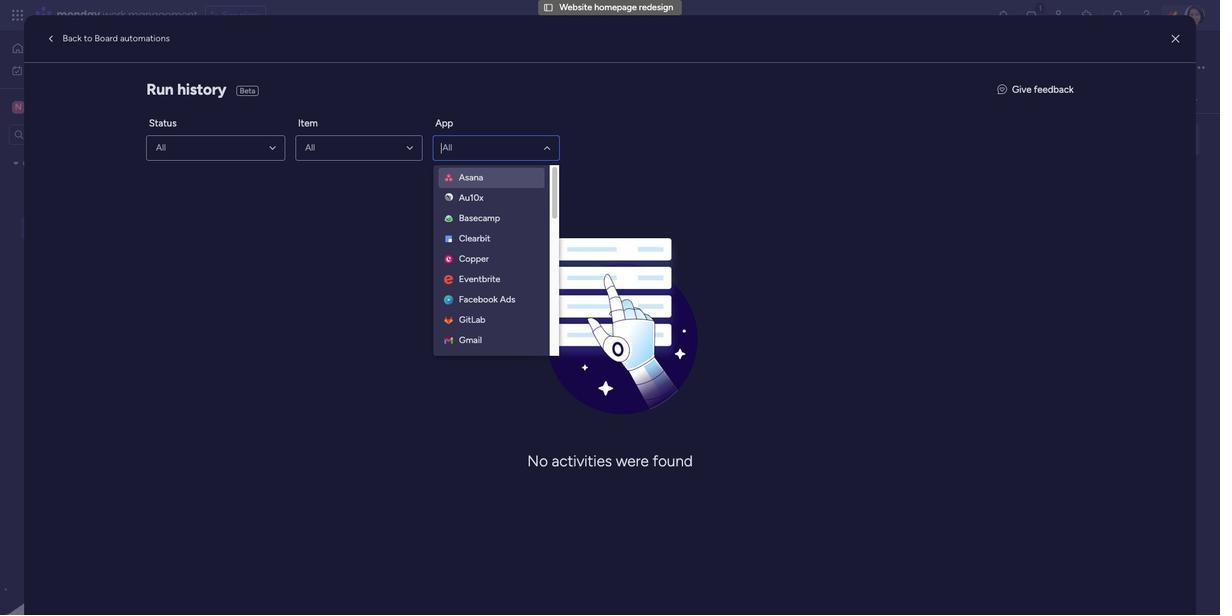 Task type: vqa. For each thing, say whether or not it's contained in the screenshot.
TOGETHER
no



Task type: locate. For each thing, give the bounding box(es) containing it.
make
[[337, 168, 370, 184]]

for
[[914, 60, 929, 76]]

status
[[149, 118, 177, 129], [669, 330, 695, 340]]

Hi there!   👋  Click here for more information  → field
[[786, 60, 1150, 77]]

v2 user feedback image
[[998, 82, 1007, 97]]

all for status
[[156, 143, 166, 153]]

authentix image
[[444, 193, 454, 204]]

of
[[428, 168, 439, 184]]

gitlab image
[[444, 316, 454, 326]]

basecamp
[[459, 213, 500, 224]]

see plans
[[222, 10, 261, 20]]

n
[[15, 101, 22, 112]]

new workspace
[[29, 101, 105, 113]]

back to board automations button
[[40, 29, 175, 49]]

few tips to help you make the most of this template :)
[[219, 168, 531, 184]]

1 horizontal spatial new
[[198, 127, 216, 138]]

management
[[128, 8, 198, 22]]

no
[[528, 452, 548, 471]]

item inside button
[[218, 127, 237, 138]]

document
[[348, 353, 388, 364]]

found
[[653, 452, 693, 471]]

0 vertical spatial done
[[671, 353, 692, 364]]

new right n
[[29, 101, 51, 113]]

0 vertical spatial homepage
[[595, 2, 637, 13]]

1 horizontal spatial website homepage redesign
[[560, 2, 673, 13]]

define
[[240, 353, 266, 364]]

to right the back
[[84, 33, 92, 44]]

0 vertical spatial to
[[84, 33, 92, 44]]

all
[[156, 143, 166, 153], [305, 143, 315, 153], [443, 143, 453, 153]]

1 horizontal spatial redesign
[[639, 2, 673, 13]]

Search field
[[285, 124, 323, 142]]

1 horizontal spatial homepage
[[595, 2, 637, 13]]

the
[[373, 168, 392, 184]]

1 all from the left
[[156, 143, 166, 153]]

gmail image
[[444, 336, 454, 346]]

owner
[[568, 330, 595, 340]]

0 horizontal spatial redesign
[[395, 40, 483, 69]]

0 horizontal spatial to
[[84, 33, 92, 44]]

0 horizontal spatial website homepage redesign
[[193, 40, 483, 69]]

1 horizontal spatial all
[[305, 143, 315, 153]]

website
[[560, 2, 592, 13], [193, 40, 274, 69]]

option
[[0, 152, 162, 154]]

0 horizontal spatial new
[[29, 101, 51, 113]]

copper image
[[444, 255, 454, 265]]

app
[[436, 118, 453, 129]]

sort button
[[453, 123, 498, 143]]

facebook
[[459, 295, 498, 305]]

work
[[103, 8, 126, 22]]

define and collect briefing document from stakeholder
[[240, 353, 458, 364]]

redesign
[[639, 2, 673, 13], [395, 40, 483, 69]]

to inside button
[[84, 33, 92, 44]]

0 horizontal spatial website
[[193, 40, 274, 69]]

hi there!   👋  click here for more information  →
[[789, 60, 1045, 76]]

Search in workspace field
[[27, 127, 106, 142]]

status right column information icon
[[669, 330, 695, 340]]

see
[[222, 10, 237, 20]]

0 horizontal spatial status
[[149, 118, 177, 129]]

0 horizontal spatial item
[[218, 127, 237, 138]]

new inside workspace selection element
[[29, 101, 51, 113]]

homepage
[[595, 2, 637, 13], [279, 40, 390, 69]]

website homepage redesign
[[560, 2, 673, 13], [193, 40, 483, 69]]

no activities were found
[[528, 452, 693, 471]]

assets
[[59, 158, 84, 169]]

2 vertical spatial done
[[671, 398, 692, 409]]

workspace selection element
[[12, 99, 107, 115]]

monday
[[57, 8, 100, 22]]

inbox image
[[1025, 9, 1038, 22]]

new
[[29, 101, 51, 113], [198, 127, 216, 138]]

done
[[671, 353, 692, 364], [671, 375, 692, 386], [671, 398, 692, 409]]

1 vertical spatial done
[[671, 375, 692, 386]]

james peterson image
[[1157, 60, 1173, 76]]

automations
[[120, 33, 170, 44]]

all down search field
[[305, 143, 315, 153]]

1 horizontal spatial to
[[269, 168, 280, 184]]

beta
[[240, 86, 255, 95]]

sort
[[473, 127, 490, 138]]

home
[[29, 43, 54, 53]]

1 horizontal spatial status
[[669, 330, 695, 340]]

1 image
[[1035, 1, 1046, 15]]

1 vertical spatial new
[[198, 127, 216, 138]]

👋
[[839, 60, 852, 76]]

Website homepage redesign field
[[190, 40, 486, 69]]

more
[[932, 60, 962, 76]]

james peterson image
[[1185, 5, 1205, 25]]

to
[[84, 33, 92, 44], [269, 168, 280, 184]]

0 vertical spatial new
[[29, 101, 51, 113]]

facebookads image
[[444, 295, 454, 305]]

from
[[391, 353, 410, 364]]

item left 'angle down' 'image'
[[218, 127, 237, 138]]

asana image
[[444, 173, 454, 183]]

new inside new item button
[[198, 127, 216, 138]]

table
[[234, 93, 255, 104]]

all left new item button
[[156, 143, 166, 153]]

1 vertical spatial homepage
[[279, 40, 390, 69]]

asana
[[459, 173, 483, 183]]

there!
[[803, 60, 836, 76]]

2 all from the left
[[305, 143, 315, 153]]

1 vertical spatial website homepage redesign
[[193, 40, 483, 69]]

back to board automations
[[63, 33, 170, 44]]

0 vertical spatial website
[[560, 2, 592, 13]]

new down main
[[198, 127, 216, 138]]

gitlab
[[459, 315, 486, 326]]

creative assets list box
[[0, 150, 162, 411]]

apps image
[[1081, 9, 1094, 22]]

item
[[298, 118, 318, 129], [218, 127, 237, 138]]

item right v2 search "image"
[[298, 118, 318, 129]]

1 vertical spatial to
[[269, 168, 280, 184]]

home button
[[8, 38, 137, 58]]

hide
[[522, 127, 541, 138]]

hide button
[[502, 123, 548, 143]]

monday work management
[[57, 8, 198, 22]]

give feedback
[[1012, 84, 1074, 95]]

here
[[885, 60, 911, 76]]

Owner field
[[565, 328, 598, 342]]

0 horizontal spatial all
[[156, 143, 166, 153]]

all down arrow down icon
[[443, 143, 453, 153]]

lottie animation image
[[0, 487, 162, 615]]

few
[[219, 168, 241, 184]]

basecamp image
[[444, 214, 454, 224]]

new for new item
[[198, 127, 216, 138]]

1 vertical spatial status
[[669, 330, 695, 340]]

give
[[1012, 84, 1032, 95]]

plans
[[240, 10, 261, 20]]

3 all from the left
[[443, 143, 453, 153]]

gmail
[[459, 335, 482, 346]]

most
[[395, 168, 425, 184]]

all for item
[[305, 143, 315, 153]]

to right tips
[[269, 168, 280, 184]]

2 horizontal spatial all
[[443, 143, 453, 153]]

to inside field
[[269, 168, 280, 184]]

arrow down image
[[434, 125, 449, 140]]

status down run
[[149, 118, 177, 129]]

0 vertical spatial status
[[149, 118, 177, 129]]

column information image
[[620, 330, 630, 340]]

notifications image
[[997, 9, 1010, 22]]

0 horizontal spatial homepage
[[279, 40, 390, 69]]



Task type: describe. For each thing, give the bounding box(es) containing it.
workspace image
[[12, 100, 25, 114]]

new item button
[[193, 123, 242, 143]]

feedback
[[1034, 84, 1074, 95]]

0 vertical spatial website homepage redesign
[[560, 2, 673, 13]]

lottie animation element
[[0, 487, 162, 615]]

select product image
[[11, 9, 24, 22]]

help image
[[1140, 9, 1153, 22]]

3 done from the top
[[671, 398, 692, 409]]

filter button
[[389, 123, 449, 143]]

briefing
[[315, 353, 345, 364]]

public board image
[[27, 222, 39, 234]]

clearbit
[[459, 234, 491, 244]]

eventbrite image
[[444, 275, 454, 285]]

0 vertical spatial redesign
[[639, 2, 673, 13]]

2 done from the top
[[671, 375, 692, 386]]

were
[[616, 452, 649, 471]]

eventbrite
[[459, 274, 501, 285]]

my work image
[[11, 65, 23, 76]]

workspace
[[53, 101, 105, 113]]

you
[[312, 168, 334, 184]]

see plans button
[[205, 6, 266, 25]]

information
[[965, 60, 1031, 76]]

filter
[[409, 127, 429, 138]]

:)
[[523, 168, 531, 184]]

caret down image
[[13, 159, 18, 168]]

Few tips to help you make the most of this template :) field
[[215, 168, 534, 184]]

status inside status field
[[669, 330, 695, 340]]

person button
[[330, 123, 385, 143]]

search everything image
[[1112, 9, 1125, 22]]

Status field
[[666, 328, 698, 342]]

au10x
[[459, 193, 484, 204]]

board
[[95, 33, 118, 44]]

this
[[442, 168, 463, 184]]

main
[[212, 93, 231, 104]]

copper
[[459, 254, 489, 265]]

v2 search image
[[275, 126, 285, 140]]

help
[[283, 168, 309, 184]]

export to excel image
[[1179, 175, 1199, 184]]

add view image
[[1192, 95, 1198, 105]]

history
[[177, 80, 227, 98]]

tips
[[244, 168, 266, 184]]

run history
[[146, 80, 227, 98]]

activities
[[552, 452, 612, 471]]

click
[[855, 60, 883, 76]]

back
[[63, 33, 82, 44]]

new item
[[198, 127, 237, 138]]

give feedback link
[[998, 82, 1074, 97]]

stakeholder
[[412, 353, 458, 364]]

1 horizontal spatial item
[[298, 118, 318, 129]]

1 vertical spatial redesign
[[395, 40, 483, 69]]

creative
[[23, 158, 57, 169]]

main table button
[[193, 89, 264, 109]]

ads
[[500, 295, 515, 305]]

clearbit image
[[444, 234, 454, 244]]

main table
[[212, 93, 255, 104]]

→
[[1034, 60, 1045, 76]]

run
[[146, 80, 174, 98]]

template
[[466, 168, 520, 184]]

and
[[269, 353, 283, 364]]

person
[[350, 127, 377, 138]]

1 vertical spatial website
[[193, 40, 274, 69]]

facebook ads
[[459, 295, 515, 305]]

1 horizontal spatial website
[[560, 2, 592, 13]]

creative assets
[[23, 158, 84, 169]]

hi
[[789, 60, 800, 76]]

collect
[[286, 353, 312, 364]]

invite members image
[[1053, 9, 1066, 22]]

new for new workspace
[[29, 101, 51, 113]]

1 done from the top
[[671, 353, 692, 364]]

angle down image
[[248, 128, 254, 138]]



